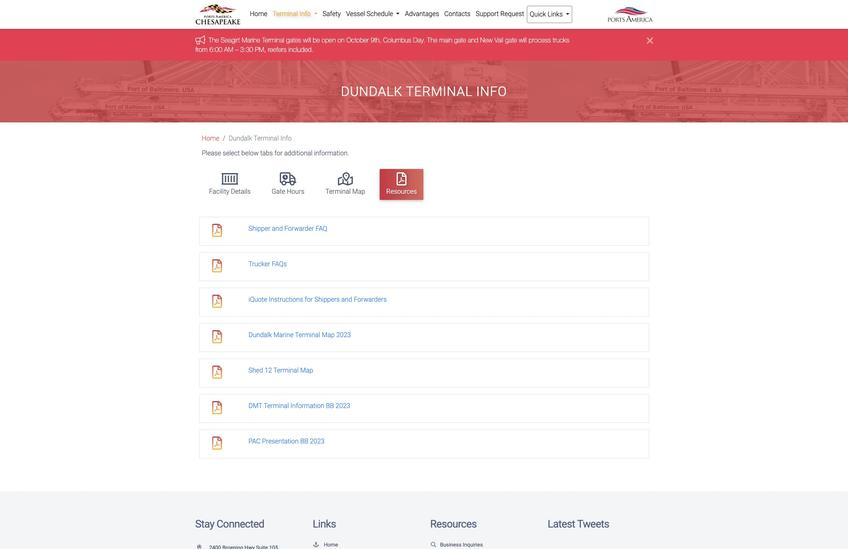 Task type: vqa. For each thing, say whether or not it's contained in the screenshot.
Marine in the seagirt marine terminal gates will be open on october 9th, columbus day. the main gate and new vail gate will process trucks from 6:00 am – 3:30 pm, reefers included.
yes



Task type: describe. For each thing, give the bounding box(es) containing it.
iquote instructions for shippers and forwarders link
[[249, 296, 387, 304]]

2 the from the left
[[427, 36, 438, 44]]

1 will from the left
[[303, 36, 311, 44]]

contacts
[[445, 10, 471, 18]]

12
[[265, 367, 272, 375]]

1 vertical spatial marine
[[274, 331, 294, 339]]

2 gate from the left
[[505, 36, 517, 44]]

tab panel containing shipper and forwarder faq
[[199, 217, 650, 459]]

forwarders
[[354, 296, 387, 304]]

9th,
[[371, 36, 381, 44]]

faqs
[[272, 260, 287, 268]]

map for dundalk marine terminal map 2023
[[322, 331, 335, 339]]

1 vertical spatial and
[[272, 225, 283, 233]]

tabs
[[260, 149, 273, 157]]

below
[[242, 149, 259, 157]]

information
[[291, 402, 325, 410]]

vail
[[495, 36, 504, 44]]

trucker faqs
[[249, 260, 287, 268]]

support
[[476, 10, 499, 18]]

dundalk marine terminal map 2023 link
[[249, 331, 351, 339]]

vessel schedule link
[[344, 6, 403, 22]]

new
[[480, 36, 493, 44]]

information.
[[314, 149, 349, 157]]

presentation
[[262, 438, 299, 446]]

terminal map link
[[319, 169, 372, 200]]

on
[[338, 36, 345, 44]]

support request link
[[473, 6, 527, 22]]

2 vertical spatial info
[[281, 135, 292, 142]]

contacts link
[[442, 6, 473, 22]]

marine inside the seagirt marine terminal gates will be open on october 9th, columbus day. the main gate and new vail gate will process trucks from 6:00 am – 3:30 pm, reefers included.
[[242, 36, 260, 44]]

dmt terminal information bb 2023 link
[[249, 402, 350, 410]]

connected
[[217, 518, 264, 531]]

gates
[[286, 36, 301, 44]]

–
[[235, 46, 238, 53]]

the seagirt marine terminal gates will be open on october 9th, columbus day. the main gate and new vail gate will process trucks from 6:00 am – 3:30 pm, reefers included.
[[195, 36, 570, 53]]

schedule
[[367, 10, 393, 18]]

and inside the seagirt marine terminal gates will be open on october 9th, columbus day. the main gate and new vail gate will process trucks from 6:00 am – 3:30 pm, reefers included.
[[468, 36, 478, 44]]

2 horizontal spatial map
[[353, 188, 365, 195]]

terminal inside the seagirt marine terminal gates will be open on october 9th, columbus day. the main gate and new vail gate will process trucks from 6:00 am – 3:30 pm, reefers included.
[[262, 36, 284, 44]]

please
[[202, 149, 221, 157]]

quick links
[[530, 10, 565, 18]]

1 vertical spatial info
[[477, 84, 507, 99]]

open
[[322, 36, 336, 44]]

2023 for dundalk marine terminal map 2023
[[337, 331, 351, 339]]

terminal info
[[273, 10, 313, 18]]

faq
[[316, 225, 328, 233]]

shippers
[[315, 296, 340, 304]]

safety
[[323, 10, 341, 18]]

terminal info link
[[270, 6, 320, 22]]

support request
[[476, 10, 525, 18]]

trucker faqs link
[[249, 260, 287, 268]]

2 vertical spatial and
[[342, 296, 352, 304]]

1 vertical spatial dundalk
[[229, 135, 252, 142]]

latest
[[548, 518, 576, 531]]

1 vertical spatial bb
[[300, 438, 309, 446]]

terminal map
[[326, 188, 365, 195]]

reefers
[[268, 46, 286, 53]]

shipper
[[249, 225, 271, 233]]

additional
[[284, 149, 313, 157]]

0 vertical spatial info
[[300, 10, 311, 18]]

tweets
[[578, 518, 610, 531]]

october
[[346, 36, 369, 44]]

bullhorn image
[[195, 35, 209, 44]]

main
[[439, 36, 452, 44]]

2023 for dmt terminal information bb 2023
[[336, 402, 350, 410]]

shed
[[249, 367, 263, 375]]

2 vertical spatial 2023
[[310, 438, 325, 446]]

facility details link
[[203, 169, 257, 200]]

trucker
[[249, 260, 270, 268]]

home for 'home' link to the middle
[[250, 10, 268, 18]]

from
[[195, 46, 208, 53]]

advantages
[[405, 10, 439, 18]]

be
[[313, 36, 320, 44]]

2 vertical spatial home
[[324, 542, 338, 548]]

1 gate from the left
[[454, 36, 466, 44]]

1 horizontal spatial dundalk terminal info
[[341, 84, 507, 99]]

pac
[[249, 438, 261, 446]]

gate hours link
[[265, 169, 311, 200]]



Task type: locate. For each thing, give the bounding box(es) containing it.
0 horizontal spatial dundalk terminal info
[[229, 135, 292, 142]]

0 horizontal spatial home link
[[202, 135, 220, 142]]

iquote
[[249, 296, 267, 304]]

stay
[[195, 518, 214, 531]]

1 vertical spatial resources
[[431, 518, 477, 531]]

1 horizontal spatial gate
[[505, 36, 517, 44]]

1 horizontal spatial links
[[548, 10, 563, 18]]

and right shipper at the top of page
[[272, 225, 283, 233]]

home link
[[247, 6, 270, 22], [202, 135, 220, 142], [313, 542, 338, 548]]

latest tweets
[[548, 518, 610, 531]]

and
[[468, 36, 478, 44], [272, 225, 283, 233], [342, 296, 352, 304]]

the seagirt marine terminal gates will be open on october 9th, columbus day. the main gate and new vail gate will process trucks from 6:00 am – 3:30 pm, reefers included. alert
[[0, 29, 849, 61]]

tab panel
[[199, 217, 650, 459]]

stay connected
[[195, 518, 264, 531]]

1 vertical spatial map
[[322, 331, 335, 339]]

2023 right information
[[336, 402, 350, 410]]

0 vertical spatial links
[[548, 10, 563, 18]]

1 horizontal spatial resources
[[431, 518, 477, 531]]

please select below tabs for additional information.
[[202, 149, 349, 157]]

request
[[501, 10, 525, 18]]

home
[[250, 10, 268, 18], [202, 135, 220, 142], [324, 542, 338, 548]]

resources
[[387, 188, 417, 195], [431, 518, 477, 531]]

the right day.
[[427, 36, 438, 44]]

marine down instructions
[[274, 331, 294, 339]]

bb right presentation
[[300, 438, 309, 446]]

0 horizontal spatial links
[[313, 518, 336, 531]]

0 vertical spatial dundalk terminal info
[[341, 84, 507, 99]]

details
[[231, 188, 251, 195]]

facility
[[209, 188, 229, 195]]

gate right 'main'
[[454, 36, 466, 44]]

shipper and forwarder faq
[[249, 225, 328, 233]]

1 horizontal spatial and
[[342, 296, 352, 304]]

2 horizontal spatial home link
[[313, 542, 338, 548]]

day.
[[413, 36, 425, 44]]

2 will from the left
[[519, 36, 527, 44]]

0 horizontal spatial and
[[272, 225, 283, 233]]

1 horizontal spatial home
[[250, 10, 268, 18]]

3:30
[[240, 46, 253, 53]]

iquote instructions for shippers and forwarders
[[249, 296, 387, 304]]

for right tabs
[[275, 149, 283, 157]]

for
[[275, 149, 283, 157], [305, 296, 313, 304]]

0 horizontal spatial info
[[281, 135, 292, 142]]

1 horizontal spatial bb
[[326, 402, 334, 410]]

shed 12 terminal map link
[[249, 367, 313, 375]]

tab list containing facility details
[[199, 165, 653, 204]]

2023 down information
[[310, 438, 325, 446]]

bb right information
[[326, 402, 334, 410]]

safety link
[[320, 6, 344, 22]]

included.
[[288, 46, 313, 53]]

2 horizontal spatial info
[[477, 84, 507, 99]]

will left be
[[303, 36, 311, 44]]

1 horizontal spatial will
[[519, 36, 527, 44]]

0 horizontal spatial gate
[[454, 36, 466, 44]]

1 the from the left
[[209, 36, 219, 44]]

dmt
[[249, 402, 262, 410]]

links up anchor icon
[[313, 518, 336, 531]]

search image
[[431, 543, 437, 548]]

2023 down shippers
[[337, 331, 351, 339]]

trucks
[[553, 36, 570, 44]]

pac presentation bb 2023
[[249, 438, 325, 446]]

1 vertical spatial links
[[313, 518, 336, 531]]

0 horizontal spatial the
[[209, 36, 219, 44]]

map for shed 12 terminal map
[[300, 367, 313, 375]]

dundalk
[[341, 84, 403, 99], [229, 135, 252, 142], [249, 331, 272, 339]]

2 vertical spatial map
[[300, 367, 313, 375]]

home left terminal info
[[250, 10, 268, 18]]

business inquiries
[[440, 542, 483, 548]]

1 horizontal spatial the
[[427, 36, 438, 44]]

0 vertical spatial and
[[468, 36, 478, 44]]

for left shippers
[[305, 296, 313, 304]]

tab list
[[199, 165, 653, 204]]

home inside 'home' link
[[250, 10, 268, 18]]

links
[[548, 10, 563, 18], [313, 518, 336, 531]]

0 horizontal spatial bb
[[300, 438, 309, 446]]

0 vertical spatial home
[[250, 10, 268, 18]]

instructions
[[269, 296, 303, 304]]

home for the middle 'home' link
[[202, 135, 220, 142]]

0 vertical spatial resources
[[387, 188, 417, 195]]

am
[[224, 46, 233, 53]]

2 vertical spatial dundalk
[[249, 331, 272, 339]]

process
[[529, 36, 551, 44]]

shed 12 terminal map
[[249, 367, 313, 375]]

1 horizontal spatial info
[[300, 10, 311, 18]]

select
[[223, 149, 240, 157]]

will left process
[[519, 36, 527, 44]]

2 horizontal spatial home
[[324, 542, 338, 548]]

advantages link
[[403, 6, 442, 22]]

1 vertical spatial home link
[[202, 135, 220, 142]]

1 vertical spatial home
[[202, 135, 220, 142]]

home right anchor icon
[[324, 542, 338, 548]]

2 horizontal spatial and
[[468, 36, 478, 44]]

resources inside "tab list"
[[387, 188, 417, 195]]

0 vertical spatial map
[[353, 188, 365, 195]]

0 vertical spatial home link
[[247, 6, 270, 22]]

1 horizontal spatial home link
[[247, 6, 270, 22]]

dundalk marine terminal map 2023
[[249, 331, 351, 339]]

the
[[209, 36, 219, 44], [427, 36, 438, 44]]

the up 6:00
[[209, 36, 219, 44]]

0 vertical spatial 2023
[[337, 331, 351, 339]]

quick links link
[[527, 6, 573, 23]]

gate
[[454, 36, 466, 44], [505, 36, 517, 44]]

forwarder
[[285, 225, 314, 233]]

map marker alt image
[[197, 546, 208, 550]]

0 vertical spatial marine
[[242, 36, 260, 44]]

shipper and forwarder faq link
[[249, 225, 328, 233]]

1 vertical spatial 2023
[[336, 402, 350, 410]]

0 horizontal spatial resources
[[387, 188, 417, 195]]

pac presentation bb 2023 link
[[249, 438, 325, 446]]

pm,
[[255, 46, 266, 53]]

6:00
[[209, 46, 222, 53]]

1 horizontal spatial map
[[322, 331, 335, 339]]

close image
[[647, 36, 653, 46]]

0 horizontal spatial will
[[303, 36, 311, 44]]

2 vertical spatial home link
[[313, 542, 338, 548]]

1 vertical spatial for
[[305, 296, 313, 304]]

2023
[[337, 331, 351, 339], [336, 402, 350, 410], [310, 438, 325, 446]]

gate right vail
[[505, 36, 517, 44]]

1 horizontal spatial for
[[305, 296, 313, 304]]

info
[[300, 10, 311, 18], [477, 84, 507, 99], [281, 135, 292, 142]]

1 vertical spatial dundalk terminal info
[[229, 135, 292, 142]]

and left "new"
[[468, 36, 478, 44]]

vessel
[[346, 10, 365, 18]]

dmt terminal information bb 2023
[[249, 402, 350, 410]]

anchor image
[[313, 543, 320, 548]]

0 horizontal spatial marine
[[242, 36, 260, 44]]

the seagirt marine terminal gates will be open on october 9th, columbus day. the main gate and new vail gate will process trucks from 6:00 am – 3:30 pm, reefers included. link
[[195, 36, 570, 53]]

0 vertical spatial bb
[[326, 402, 334, 410]]

facility details
[[209, 188, 251, 195]]

1 horizontal spatial marine
[[274, 331, 294, 339]]

business
[[440, 542, 462, 548]]

gate
[[272, 188, 285, 195]]

home up please
[[202, 135, 220, 142]]

0 horizontal spatial map
[[300, 367, 313, 375]]

dundalk terminal info
[[341, 84, 507, 99], [229, 135, 292, 142]]

business inquiries link
[[431, 542, 483, 548]]

resources link
[[380, 169, 424, 200]]

vessel schedule
[[346, 10, 395, 18]]

marine up the '3:30'
[[242, 36, 260, 44]]

quick
[[530, 10, 546, 18]]

0 horizontal spatial home
[[202, 135, 220, 142]]

and right shippers
[[342, 296, 352, 304]]

0 vertical spatial for
[[275, 149, 283, 157]]

columbus
[[383, 36, 411, 44]]

0 vertical spatial dundalk
[[341, 84, 403, 99]]

map
[[353, 188, 365, 195], [322, 331, 335, 339], [300, 367, 313, 375]]

inquiries
[[463, 542, 483, 548]]

seagirt
[[221, 36, 240, 44]]

marine
[[242, 36, 260, 44], [274, 331, 294, 339]]

gate hours
[[272, 188, 305, 195]]

links right quick
[[548, 10, 563, 18]]

hours
[[287, 188, 305, 195]]

0 horizontal spatial for
[[275, 149, 283, 157]]



